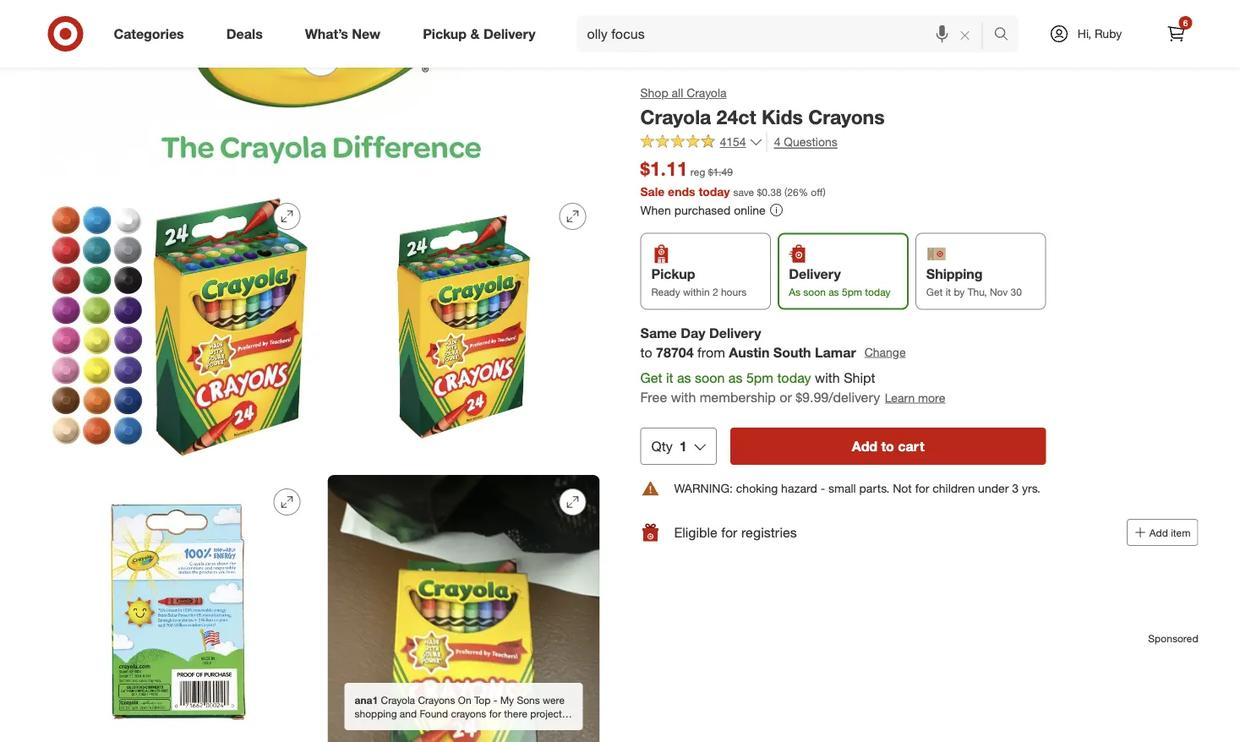 Task type: locate. For each thing, give the bounding box(es) containing it.
1 horizontal spatial for
[[916, 481, 930, 496]]

1 vertical spatial get
[[641, 370, 663, 387]]

pickup inside pickup ready within 2 hours
[[652, 266, 695, 282]]

pickup up ready
[[652, 266, 695, 282]]

it up free
[[666, 370, 674, 387]]

soon inside the "get it as soon as 5pm today with shipt free with membership or $9.99/delivery learn more"
[[695, 370, 725, 387]]

for right eligible
[[722, 524, 738, 541]]

from austin south lamar
[[698, 344, 856, 360]]

2 horizontal spatial delivery
[[789, 266, 841, 282]]

get left 'by'
[[927, 285, 943, 298]]

deals
[[226, 25, 263, 42]]

sale
[[641, 184, 665, 199]]

5pm
[[842, 285, 863, 298], [747, 370, 774, 387]]

pickup left & in the top of the page
[[423, 25, 467, 42]]

crayola down all
[[641, 105, 711, 129]]

0 horizontal spatial 5pm
[[747, 370, 774, 387]]

categories link
[[99, 15, 205, 52]]

2 vertical spatial today
[[777, 370, 811, 387]]

qty 1
[[652, 438, 687, 454]]

0 horizontal spatial soon
[[695, 370, 725, 387]]

1 vertical spatial pickup
[[652, 266, 695, 282]]

delivery up as
[[789, 266, 841, 282]]

to
[[641, 344, 653, 360], [882, 438, 895, 454]]

0 horizontal spatial pickup
[[423, 25, 467, 42]]

$
[[757, 186, 762, 198]]

0 vertical spatial pickup
[[423, 25, 467, 42]]

ana1
[[355, 694, 378, 707]]

learn more button
[[884, 388, 947, 407]]

children
[[933, 481, 975, 496]]

1 vertical spatial delivery
[[789, 266, 841, 282]]

it inside the "get it as soon as 5pm today with shipt free with membership or $9.99/delivery learn more"
[[666, 370, 674, 387]]

new
[[352, 25, 381, 42]]

add up "warning: choking hazard - small parts. not for children under 3 yrs."
[[852, 438, 878, 454]]

as down "78704"
[[677, 370, 691, 387]]

0 horizontal spatial today
[[699, 184, 730, 199]]

1 horizontal spatial today
[[777, 370, 811, 387]]

austin
[[729, 344, 770, 360]]

crayola
[[687, 85, 727, 100], [641, 105, 711, 129]]

with right free
[[671, 389, 696, 406]]

1 vertical spatial 5pm
[[747, 370, 774, 387]]

today inside the "get it as soon as 5pm today with shipt free with membership or $9.99/delivery learn more"
[[777, 370, 811, 387]]

what's
[[305, 25, 348, 42]]

5pm inside the "get it as soon as 5pm today with shipt free with membership or $9.99/delivery learn more"
[[747, 370, 774, 387]]

today up change
[[865, 285, 891, 298]]

it left 'by'
[[946, 285, 951, 298]]

5pm down austin
[[747, 370, 774, 387]]

get up free
[[641, 370, 663, 387]]

today down $1.49
[[699, 184, 730, 199]]

get it as soon as 5pm today with shipt free with membership or $9.99/delivery learn more
[[641, 370, 946, 406]]

$1.11
[[641, 157, 688, 181]]

yrs.
[[1022, 481, 1041, 496]]

it
[[946, 285, 951, 298], [666, 370, 674, 387]]

soon down from
[[695, 370, 725, 387]]

0 vertical spatial delivery
[[484, 25, 536, 42]]

not
[[893, 481, 912, 496]]

(
[[785, 186, 788, 198]]

with
[[815, 370, 840, 387], [671, 389, 696, 406]]

membership
[[700, 389, 776, 406]]

hours
[[721, 285, 747, 298]]

add
[[852, 438, 878, 454], [1150, 526, 1169, 539]]

crayola 24ct kids crayons, 3 of 12 image
[[42, 190, 314, 462]]

today inside $1.11 reg $1.49 sale ends today save $ 0.38 ( 26 % off )
[[699, 184, 730, 199]]

what's new
[[305, 25, 381, 42]]

0 vertical spatial it
[[946, 285, 951, 298]]

1
[[680, 438, 687, 454]]

$1.11 reg $1.49 sale ends today save $ 0.38 ( 26 % off )
[[641, 157, 826, 199]]

6
[[1184, 17, 1188, 28]]

south
[[774, 344, 811, 360]]

item
[[1171, 526, 1191, 539]]

0 horizontal spatial delivery
[[484, 25, 536, 42]]

5pm right as
[[842, 285, 863, 298]]

$1.49
[[708, 166, 733, 179]]

when
[[641, 202, 671, 217]]

2
[[713, 285, 718, 298]]

for
[[916, 481, 930, 496], [722, 524, 738, 541]]

learn
[[885, 390, 915, 405]]

1 vertical spatial add
[[1150, 526, 1169, 539]]

1 vertical spatial for
[[722, 524, 738, 541]]

soon right as
[[804, 285, 826, 298]]

1 horizontal spatial soon
[[804, 285, 826, 298]]

shipping get it by thu, nov 30
[[927, 266, 1022, 298]]

0 horizontal spatial for
[[722, 524, 738, 541]]

1 horizontal spatial delivery
[[709, 325, 762, 341]]

-
[[821, 481, 825, 496]]

4154
[[720, 135, 746, 149]]

same day delivery
[[641, 325, 762, 341]]

1 vertical spatial to
[[882, 438, 895, 454]]

delivery inside "delivery as soon as 5pm today"
[[789, 266, 841, 282]]

$9.99/delivery
[[796, 389, 881, 406]]

delivery
[[484, 25, 536, 42], [789, 266, 841, 282], [709, 325, 762, 341]]

shop all crayola crayola 24ct kids crayons
[[641, 85, 885, 129]]

0 horizontal spatial add
[[852, 438, 878, 454]]

crayola 24ct kids crayons, 5 of 12 image
[[42, 475, 314, 742]]

crayola right all
[[687, 85, 727, 100]]

as right as
[[829, 285, 839, 298]]

today inside "delivery as soon as 5pm today"
[[865, 285, 891, 298]]

add left item
[[1150, 526, 1169, 539]]

0 horizontal spatial with
[[671, 389, 696, 406]]

questions
[[784, 135, 838, 149]]

today
[[699, 184, 730, 199], [865, 285, 891, 298], [777, 370, 811, 387]]

or
[[780, 389, 792, 406]]

registries
[[742, 524, 797, 541]]

2 horizontal spatial as
[[829, 285, 839, 298]]

add to cart
[[852, 438, 925, 454]]

0 vertical spatial 5pm
[[842, 285, 863, 298]]

soon inside "delivery as soon as 5pm today"
[[804, 285, 826, 298]]

thu,
[[968, 285, 987, 298]]

1 horizontal spatial get
[[927, 285, 943, 298]]

24ct
[[717, 105, 756, 129]]

small
[[829, 481, 856, 496]]

add for add item
[[1150, 526, 1169, 539]]

2 horizontal spatial today
[[865, 285, 891, 298]]

add item button
[[1127, 519, 1199, 546]]

0 vertical spatial add
[[852, 438, 878, 454]]

0 horizontal spatial get
[[641, 370, 663, 387]]

with up $9.99/delivery at the right of page
[[815, 370, 840, 387]]

today up "or"
[[777, 370, 811, 387]]

0 horizontal spatial it
[[666, 370, 674, 387]]

0 vertical spatial today
[[699, 184, 730, 199]]

1 vertical spatial today
[[865, 285, 891, 298]]

1 vertical spatial soon
[[695, 370, 725, 387]]

0.38
[[762, 186, 782, 198]]

1 horizontal spatial it
[[946, 285, 951, 298]]

shop
[[641, 85, 669, 100]]

today for $1.11
[[699, 184, 730, 199]]

1 vertical spatial with
[[671, 389, 696, 406]]

by
[[954, 285, 965, 298]]

1 vertical spatial it
[[666, 370, 674, 387]]

1 horizontal spatial to
[[882, 438, 895, 454]]

add inside "button"
[[852, 438, 878, 454]]

save
[[734, 186, 754, 198]]

to down same
[[641, 344, 653, 360]]

0 vertical spatial to
[[641, 344, 653, 360]]

pickup
[[423, 25, 467, 42], [652, 266, 695, 282]]

1 horizontal spatial pickup
[[652, 266, 695, 282]]

delivery up austin
[[709, 325, 762, 341]]

1 horizontal spatial 5pm
[[842, 285, 863, 298]]

0 vertical spatial get
[[927, 285, 943, 298]]

pickup & delivery
[[423, 25, 536, 42]]

delivery right & in the top of the page
[[484, 25, 536, 42]]

pickup ready within 2 hours
[[652, 266, 747, 298]]

1 horizontal spatial add
[[1150, 526, 1169, 539]]

4
[[774, 135, 781, 149]]

add inside button
[[1150, 526, 1169, 539]]

to left cart
[[882, 438, 895, 454]]

ready
[[652, 285, 680, 298]]

get
[[927, 285, 943, 298], [641, 370, 663, 387]]

add item
[[1150, 526, 1191, 539]]

crayons
[[809, 105, 885, 129]]

search
[[986, 27, 1027, 44]]

0 vertical spatial soon
[[804, 285, 826, 298]]

get inside the "get it as soon as 5pm today with shipt free with membership or $9.99/delivery learn more"
[[641, 370, 663, 387]]

as up membership
[[729, 370, 743, 387]]

sponsored
[[1149, 632, 1199, 645]]

2 vertical spatial delivery
[[709, 325, 762, 341]]

0 vertical spatial with
[[815, 370, 840, 387]]

for right the not
[[916, 481, 930, 496]]

4 questions
[[774, 135, 838, 149]]

photo from ana1, 6 of 13 image
[[328, 475, 600, 742]]



Task type: vqa. For each thing, say whether or not it's contained in the screenshot.
Add item on the bottom right
yes



Task type: describe. For each thing, give the bounding box(es) containing it.
shipt
[[844, 370, 876, 387]]

all
[[672, 85, 684, 100]]

deals link
[[212, 15, 284, 52]]

1 horizontal spatial with
[[815, 370, 840, 387]]

eligible for registries
[[674, 524, 797, 541]]

26
[[788, 186, 799, 198]]

What can we help you find? suggestions appear below search field
[[577, 15, 998, 52]]

add to cart button
[[730, 428, 1046, 465]]

it inside shipping get it by thu, nov 30
[[946, 285, 951, 298]]

1 vertical spatial crayola
[[641, 105, 711, 129]]

ruby
[[1095, 26, 1122, 41]]

search button
[[986, 15, 1027, 56]]

lamar
[[815, 344, 856, 360]]

hi, ruby
[[1078, 26, 1122, 41]]

hi,
[[1078, 26, 1092, 41]]

warning:
[[674, 481, 733, 496]]

purchased
[[675, 202, 731, 217]]

day
[[681, 325, 706, 341]]

online
[[734, 202, 766, 217]]

change button
[[864, 343, 907, 362]]

0 vertical spatial crayola
[[687, 85, 727, 100]]

0 horizontal spatial as
[[677, 370, 691, 387]]

nov
[[990, 285, 1008, 298]]

qty
[[652, 438, 673, 454]]

)
[[823, 186, 826, 198]]

6 link
[[1158, 15, 1195, 52]]

what's new link
[[291, 15, 402, 52]]

3
[[1013, 481, 1019, 496]]

30
[[1011, 285, 1022, 298]]

get inside shipping get it by thu, nov 30
[[927, 285, 943, 298]]

&
[[471, 25, 480, 42]]

shipping
[[927, 266, 983, 282]]

within
[[683, 285, 710, 298]]

warning: choking hazard - small parts. not for children under 3 yrs.
[[674, 481, 1041, 496]]

today for delivery
[[865, 285, 891, 298]]

change
[[865, 345, 906, 360]]

crayola 24ct kids crayons, 2 of 12, play video image
[[42, 0, 600, 176]]

as
[[789, 285, 801, 298]]

%
[[799, 186, 808, 198]]

from
[[698, 344, 725, 360]]

ends
[[668, 184, 696, 199]]

free
[[641, 389, 667, 406]]

to 78704
[[641, 344, 694, 360]]

pickup for &
[[423, 25, 467, 42]]

0 horizontal spatial to
[[641, 344, 653, 360]]

cart
[[898, 438, 925, 454]]

delivery as soon as 5pm today
[[789, 266, 891, 298]]

add for add to cart
[[852, 438, 878, 454]]

crayola 24ct kids crayons, 4 of 12 image
[[328, 190, 600, 462]]

5pm inside "delivery as soon as 5pm today"
[[842, 285, 863, 298]]

under
[[978, 481, 1009, 496]]

4154 link
[[641, 133, 763, 153]]

pickup & delivery link
[[409, 15, 557, 52]]

choking
[[736, 481, 778, 496]]

as inside "delivery as soon as 5pm today"
[[829, 285, 839, 298]]

to inside "button"
[[882, 438, 895, 454]]

off
[[811, 186, 823, 198]]

delivery for pickup & delivery
[[484, 25, 536, 42]]

when purchased online
[[641, 202, 766, 217]]

kids
[[762, 105, 803, 129]]

pickup for ready
[[652, 266, 695, 282]]

more
[[918, 390, 946, 405]]

0 vertical spatial for
[[916, 481, 930, 496]]

1 horizontal spatial as
[[729, 370, 743, 387]]

parts.
[[860, 481, 890, 496]]

4 questions link
[[767, 133, 838, 152]]

delivery for same day delivery
[[709, 325, 762, 341]]

reg
[[691, 166, 706, 179]]

hazard
[[781, 481, 818, 496]]

categories
[[114, 25, 184, 42]]

same
[[641, 325, 677, 341]]

78704
[[656, 344, 694, 360]]



